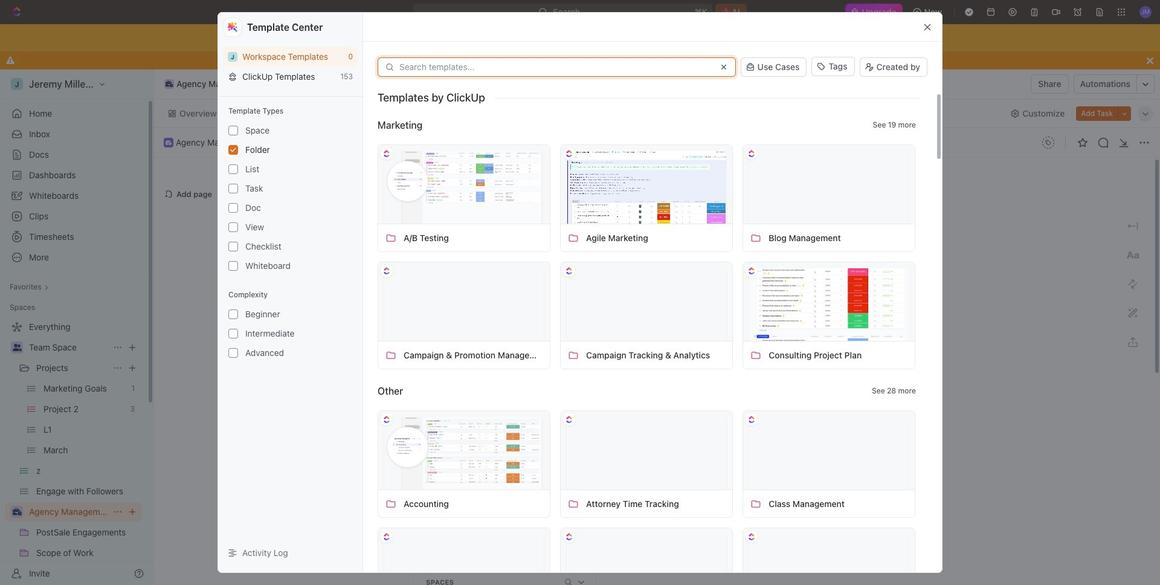 Task type: locate. For each thing, give the bounding box(es) containing it.
2 vertical spatial folder template image
[[386, 498, 396, 509]]

folder template image
[[386, 232, 396, 243], [568, 232, 579, 243], [386, 350, 396, 361], [751, 350, 762, 361], [568, 498, 579, 509], [751, 498, 762, 509]]

Search templates... text field
[[399, 62, 712, 72]]

folder template element
[[386, 232, 396, 243], [568, 232, 579, 243], [751, 232, 762, 243], [386, 350, 396, 361], [568, 350, 579, 361], [751, 350, 762, 361], [386, 498, 396, 509], [568, 498, 579, 509], [751, 498, 762, 509]]

folder template image
[[751, 232, 762, 243], [568, 350, 579, 361], [386, 498, 396, 509]]

business time image
[[166, 140, 172, 145]]

2 horizontal spatial folder template image
[[751, 232, 762, 243]]

business time image
[[165, 81, 173, 87], [12, 508, 21, 516]]

1 vertical spatial folder template image
[[568, 350, 579, 361]]

tree inside sidebar navigation
[[5, 317, 142, 585]]

None checkbox
[[228, 126, 238, 135], [228, 145, 238, 155], [228, 164, 238, 174], [228, 222, 238, 232], [228, 329, 238, 338], [228, 126, 238, 135], [228, 145, 238, 155], [228, 164, 238, 174], [228, 222, 238, 232], [228, 329, 238, 338]]

None checkbox
[[228, 184, 238, 193], [228, 203, 238, 213], [228, 242, 238, 251], [228, 261, 238, 271], [228, 309, 238, 319], [228, 348, 238, 358], [228, 184, 238, 193], [228, 203, 238, 213], [228, 242, 238, 251], [228, 261, 238, 271], [228, 309, 238, 319], [228, 348, 238, 358]]

tree
[[5, 317, 142, 585]]

0 horizontal spatial folder template image
[[386, 498, 396, 509]]

0 vertical spatial folder template image
[[751, 232, 762, 243]]

1 horizontal spatial business time image
[[165, 81, 173, 87]]

jeremy miller's workspace, , element
[[228, 52, 238, 61]]

1 horizontal spatial folder template image
[[568, 350, 579, 361]]

1 vertical spatial business time image
[[12, 508, 21, 516]]



Task type: vqa. For each thing, say whether or not it's contained in the screenshot.
tree
yes



Task type: describe. For each thing, give the bounding box(es) containing it.
0 vertical spatial business time image
[[165, 81, 173, 87]]

0 horizontal spatial business time image
[[12, 508, 21, 516]]

user group image
[[12, 344, 21, 351]]

sidebar navigation
[[0, 70, 154, 585]]



